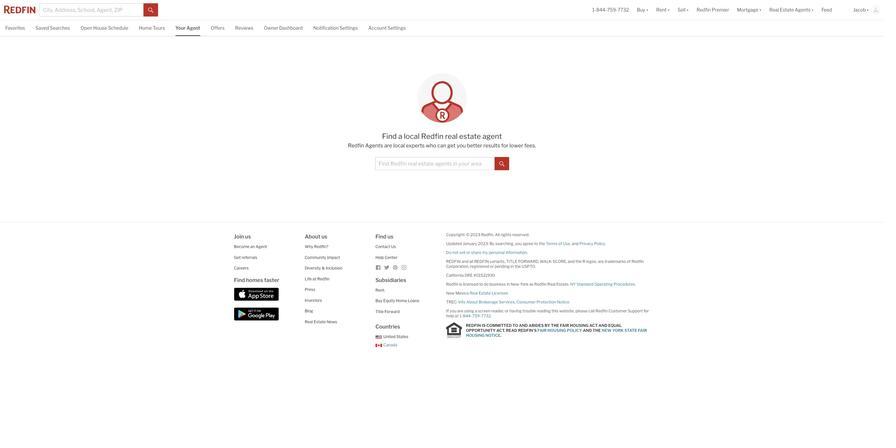 Task type: describe. For each thing, give the bounding box(es) containing it.
diversity & inclusion button
[[305, 266, 342, 271]]

homes
[[246, 277, 263, 284]]

your agent
[[176, 25, 200, 31]]

find for us
[[376, 234, 387, 240]]

notification settings
[[313, 25, 358, 31]]

contact us button
[[376, 244, 396, 249]]

dashboard
[[279, 25, 303, 31]]

community impact button
[[305, 255, 340, 260]]

can
[[438, 143, 446, 149]]

help center
[[376, 255, 398, 260]]

0 vertical spatial local
[[404, 132, 420, 141]]

estate for agents
[[780, 7, 794, 13]]

1 horizontal spatial the
[[593, 328, 601, 333]]

of inside redfin and all redfin variants, title forward, walk score, and the r logos, are trademarks of redfin corporation, registered or pending in the uspto.
[[627, 259, 631, 264]]

▾ for jacob ▾
[[867, 7, 869, 13]]

blog button
[[305, 309, 313, 314]]

title forward
[[376, 309, 400, 314]]

information
[[506, 250, 527, 255]]

updated
[[446, 241, 462, 246]]

offers link
[[211, 20, 225, 35]]

are inside redfin and all redfin variants, title forward, walk score, and the r logos, are trademarks of redfin corporation, registered or pending in the uspto.
[[598, 259, 604, 264]]

is
[[482, 323, 486, 328]]

0 vertical spatial new
[[511, 282, 519, 287]]

walk
[[540, 259, 552, 264]]

2 horizontal spatial and
[[599, 323, 608, 328]]

by
[[545, 323, 550, 328]]

reserved.
[[512, 232, 530, 237]]

real
[[445, 132, 458, 141]]

1 horizontal spatial home
[[396, 299, 407, 303]]

account settings
[[369, 25, 406, 31]]

call
[[589, 309, 595, 314]]

and right use
[[572, 241, 579, 246]]

equal
[[609, 323, 622, 328]]

1 horizontal spatial housing
[[548, 328, 566, 333]]

get
[[234, 255, 241, 260]]

owner dashboard
[[264, 25, 303, 31]]

january
[[463, 241, 477, 246]]

this
[[552, 309, 559, 314]]

1 horizontal spatial and
[[583, 328, 592, 333]]

impact
[[327, 255, 340, 260]]

find us
[[376, 234, 394, 240]]

1- for 1-844-759-7732 .
[[460, 314, 463, 319]]

operating
[[595, 282, 613, 287]]

mortgage ▾ button
[[733, 0, 766, 20]]

canadian flag image
[[376, 344, 382, 347]]

1 vertical spatial you
[[515, 241, 522, 246]]

0 horizontal spatial at
[[313, 277, 316, 282]]

sell ▾ button
[[674, 0, 693, 20]]

find a local redfin real estate agent redfin agents are local experts who can get you better results for lower fees.
[[348, 132, 536, 149]]

1 vertical spatial to
[[479, 282, 483, 287]]

by
[[490, 241, 495, 246]]

faster
[[264, 277, 279, 284]]

or inside redfin and all redfin variants, title forward, walk score, and the r logos, are trademarks of redfin corporation, registered or pending in the uspto.
[[490, 264, 494, 269]]

. right privacy
[[605, 241, 606, 246]]

premier
[[712, 7, 729, 13]]

score,
[[553, 259, 567, 264]]

1 vertical spatial local
[[393, 143, 405, 149]]

fair housing policy and the
[[538, 328, 602, 333]]

life
[[305, 277, 312, 282]]

california
[[446, 273, 464, 278]]

redfin for and
[[446, 259, 461, 264]]

jacob ▾
[[854, 7, 869, 13]]

your agent link
[[176, 20, 200, 35]]

agent
[[483, 132, 502, 141]]

notice
[[486, 333, 501, 338]]

us for join us
[[245, 234, 251, 240]]

favorites
[[5, 25, 25, 31]]

join
[[234, 234, 244, 240]]

licensed
[[463, 282, 479, 287]]

get referrals
[[234, 255, 257, 260]]

having
[[510, 309, 522, 314]]

results
[[484, 143, 500, 149]]

for for agent
[[502, 143, 509, 149]]

a inside find a local redfin real estate agent redfin agents are local experts who can get you better results for lower fees.
[[398, 132, 402, 141]]

1 vertical spatial ,
[[515, 300, 516, 305]]

contact
[[376, 244, 390, 249]]

1 horizontal spatial submit search image
[[499, 161, 505, 167]]

us for about us
[[322, 234, 327, 240]]

diversity & inclusion
[[305, 266, 342, 271]]

press
[[305, 287, 315, 292]]

investors
[[305, 298, 322, 303]]

center
[[385, 255, 398, 260]]

759- for 1-844-759-7732
[[607, 7, 618, 13]]

844- for 1-844-759-7732 .
[[463, 314, 472, 319]]

policy
[[594, 241, 605, 246]]

settings for notification settings
[[340, 25, 358, 31]]

new york state fair housing notice
[[466, 328, 647, 338]]

please
[[576, 309, 588, 314]]

real down licensed
[[470, 291, 478, 296]]

canada
[[384, 343, 398, 348]]

careers button
[[234, 266, 249, 271]]

new
[[602, 328, 612, 333]]

2023
[[470, 232, 481, 237]]

become an agent button
[[234, 244, 267, 249]]

download the redfin app on the apple app store image
[[234, 288, 279, 301]]

redfin down 'my'
[[474, 259, 489, 264]]

favorites link
[[5, 20, 25, 35]]

contact us
[[376, 244, 396, 249]]

registered
[[470, 264, 489, 269]]

find for homes
[[234, 277, 245, 284]]

brokerage
[[479, 300, 498, 305]]

better
[[467, 143, 482, 149]]

buy ▾ button
[[633, 0, 653, 20]]

rent. button
[[376, 288, 385, 293]]

real estate news button
[[305, 319, 337, 324]]

trademarks
[[605, 259, 626, 264]]

bay equity home loans
[[376, 299, 419, 303]]

0 vertical spatial 1-844-759-7732 link
[[593, 7, 629, 13]]

real inside dropdown button
[[770, 7, 779, 13]]

housing inside redfin is committed to and abides by the fair housing act and equal opportunity act. read redfin's
[[570, 323, 589, 328]]

redfin facebook image
[[376, 265, 381, 270]]

become an agent
[[234, 244, 267, 249]]

licenses
[[492, 291, 508, 296]]

title
[[376, 309, 384, 314]]

share
[[471, 250, 482, 255]]

the inside redfin is committed to and abides by the fair housing act and equal opportunity act. read redfin's
[[551, 323, 559, 328]]

ny
[[570, 282, 576, 287]]

redfin inside if you are using a screen reader, or having trouble reading this website, please call redfin customer support for help at
[[596, 309, 608, 314]]

sell
[[459, 250, 466, 255]]

reviews
[[235, 25, 253, 31]]

if
[[446, 309, 449, 314]]

0 vertical spatial submit search image
[[148, 8, 154, 13]]

sell ▾ button
[[678, 0, 689, 20]]

1-844-759-7732 .
[[460, 314, 492, 319]]

agree
[[523, 241, 534, 246]]

0 vertical spatial about
[[305, 234, 321, 240]]

to
[[513, 323, 518, 328]]

equal housing opportunity image
[[446, 323, 462, 338]]

as
[[530, 282, 534, 287]]

info about brokerage services link
[[458, 300, 515, 305]]

referrals
[[242, 255, 257, 260]]

new york state fair housing notice link
[[466, 328, 647, 338]]

fair housing policy link
[[538, 328, 582, 333]]

redfin for is
[[466, 323, 481, 328]]

us for find us
[[388, 234, 394, 240]]

fair inside redfin is committed to and abides by the fair housing act and equal opportunity act. read redfin's
[[560, 323, 569, 328]]

0 vertical spatial ,
[[570, 241, 571, 246]]

why redfin? button
[[305, 244, 329, 249]]



Task type: vqa. For each thing, say whether or not it's contained in the screenshot.
1-
yes



Task type: locate. For each thing, give the bounding box(es) containing it.
you right if
[[450, 309, 457, 314]]

subsidiaries
[[376, 277, 406, 284]]

1 horizontal spatial the
[[539, 241, 545, 246]]

home tours link
[[139, 20, 165, 35]]

0 vertical spatial home
[[139, 25, 152, 31]]

redfin's
[[518, 328, 537, 333]]

for right support
[[644, 309, 649, 314]]

real right mortgage ▾
[[770, 7, 779, 13]]

&
[[322, 266, 325, 271]]

2 horizontal spatial the
[[576, 259, 582, 264]]

why
[[305, 244, 313, 249]]

1 vertical spatial about
[[467, 300, 478, 305]]

and right score,
[[568, 259, 575, 264]]

agent inside your agent link
[[187, 25, 200, 31]]

1 horizontal spatial to
[[534, 241, 538, 246]]

or down services
[[505, 309, 509, 314]]

us up redfin?
[[322, 234, 327, 240]]

real left estate.
[[548, 282, 556, 287]]

7732 left buy on the top of the page
[[618, 7, 629, 13]]

0 vertical spatial for
[[502, 143, 509, 149]]

1 vertical spatial at
[[455, 314, 459, 319]]

download the redfin app from the google play store image
[[234, 308, 279, 321]]

4 ▾ from the left
[[760, 7, 762, 13]]

redfin inside 'button'
[[697, 7, 711, 13]]

are right logos,
[[598, 259, 604, 264]]

0 vertical spatial are
[[384, 143, 392, 149]]

use
[[563, 241, 570, 246]]

0 vertical spatial 7732
[[618, 7, 629, 13]]

7732 for 1-844-759-7732 .
[[481, 314, 491, 319]]

redfin down 1-844-759-7732 .
[[466, 323, 481, 328]]

at right life
[[313, 277, 316, 282]]

if you are using a screen reader, or having trouble reading this website, please call redfin customer support for help at
[[446, 309, 649, 319]]

. right screen
[[491, 314, 492, 319]]

real estate licenses link
[[470, 291, 508, 296]]

for inside find a local redfin real estate agent redfin agents are local experts who can get you better results for lower fees.
[[502, 143, 509, 149]]

housing inside new york state fair housing notice
[[466, 333, 485, 338]]

home
[[139, 25, 152, 31], [396, 299, 407, 303]]

0 horizontal spatial and
[[519, 323, 528, 328]]

1 vertical spatial estate
[[479, 291, 491, 296]]

us up us
[[388, 234, 394, 240]]

of
[[559, 241, 562, 246], [627, 259, 631, 264]]

home left loans
[[396, 299, 407, 303]]

you
[[457, 143, 466, 149], [515, 241, 522, 246], [450, 309, 457, 314]]

about
[[305, 234, 321, 240], [467, 300, 478, 305]]

▾ for mortgage ▾
[[760, 7, 762, 13]]

▾ right the sell
[[687, 7, 689, 13]]

0 vertical spatial agents
[[795, 7, 811, 13]]

redfin inside redfin is committed to and abides by the fair housing act and equal opportunity act. read redfin's
[[466, 323, 481, 328]]

in right business
[[507, 282, 510, 287]]

3 ▾ from the left
[[687, 7, 689, 13]]

1-844-759-7732 link up the is on the bottom right
[[460, 314, 491, 319]]

business
[[490, 282, 506, 287]]

1 vertical spatial or
[[490, 264, 494, 269]]

0 horizontal spatial home
[[139, 25, 152, 31]]

0 horizontal spatial settings
[[340, 25, 358, 31]]

you inside find a local redfin real estate agent redfin agents are local experts who can get you better results for lower fees.
[[457, 143, 466, 149]]

rent ▾
[[657, 7, 670, 13]]

1 vertical spatial new
[[446, 291, 455, 296]]

settings right notification
[[340, 25, 358, 31]]

in inside redfin and all redfin variants, title forward, walk score, and the r logos, are trademarks of redfin corporation, registered or pending in the uspto.
[[511, 264, 514, 269]]

estate for news
[[314, 319, 326, 324]]

2 horizontal spatial fair
[[638, 328, 647, 333]]

1 us from the left
[[245, 234, 251, 240]]

redfin down not
[[446, 259, 461, 264]]

at inside if you are using a screen reader, or having trouble reading this website, please call redfin customer support for help at
[[455, 314, 459, 319]]

the left r
[[576, 259, 582, 264]]

state
[[625, 328, 637, 333]]

get
[[448, 143, 456, 149]]

at right 'help'
[[455, 314, 459, 319]]

redfin
[[446, 259, 461, 264], [474, 259, 489, 264], [466, 323, 481, 328]]

2 horizontal spatial or
[[505, 309, 509, 314]]

do
[[446, 250, 452, 255]]

real down blog
[[305, 319, 313, 324]]

united states
[[384, 335, 409, 339]]

1 horizontal spatial fair
[[560, 323, 569, 328]]

r
[[583, 259, 586, 264]]

0 vertical spatial find
[[382, 132, 397, 141]]

of left use
[[559, 241, 562, 246]]

0 horizontal spatial us
[[245, 234, 251, 240]]

in
[[511, 264, 514, 269], [507, 282, 510, 287]]

0 horizontal spatial in
[[507, 282, 510, 287]]

0 vertical spatial 759-
[[607, 7, 618, 13]]

▾ for rent ▾
[[668, 7, 670, 13]]

the
[[539, 241, 545, 246], [576, 259, 582, 264], [515, 264, 521, 269]]

1 horizontal spatial are
[[457, 309, 463, 314]]

1 vertical spatial are
[[598, 259, 604, 264]]

account
[[369, 25, 387, 31]]

1 settings from the left
[[340, 25, 358, 31]]

0 horizontal spatial to
[[479, 282, 483, 287]]

you up information
[[515, 241, 522, 246]]

. down agree
[[527, 250, 528, 255]]

0 horizontal spatial the
[[551, 323, 559, 328]]

in right pending
[[511, 264, 514, 269]]

of right trademarks
[[627, 259, 631, 264]]

the right by
[[551, 323, 559, 328]]

submit search image down results
[[499, 161, 505, 167]]

new left "york" at the right bottom of page
[[511, 282, 519, 287]]

▾ for sell ▾
[[687, 7, 689, 13]]

us right join
[[245, 234, 251, 240]]

info
[[458, 300, 466, 305]]

3 us from the left
[[388, 234, 394, 240]]

0 horizontal spatial the
[[515, 264, 521, 269]]

1 horizontal spatial 1-844-759-7732 link
[[593, 7, 629, 13]]

1 vertical spatial agent
[[256, 244, 267, 249]]

a
[[398, 132, 402, 141], [475, 309, 477, 314]]

1-844-759-7732 link left buy on the top of the page
[[593, 7, 629, 13]]

1 horizontal spatial agents
[[795, 7, 811, 13]]

5 ▾ from the left
[[812, 7, 814, 13]]

about up using in the bottom right of the page
[[467, 300, 478, 305]]

countries
[[376, 324, 400, 330]]

1 vertical spatial a
[[475, 309, 477, 314]]

0 horizontal spatial housing
[[466, 333, 485, 338]]

diversity
[[305, 266, 321, 271]]

settings right account at the left
[[388, 25, 406, 31]]

for for reader,
[[644, 309, 649, 314]]

0 horizontal spatial agent
[[187, 25, 200, 31]]

home left tours
[[139, 25, 152, 31]]

Find Redfin real estate agents in your area search field
[[375, 157, 495, 170]]

an
[[250, 244, 255, 249]]

settings
[[340, 25, 358, 31], [388, 25, 406, 31]]

fair
[[560, 323, 569, 328], [538, 328, 547, 333], [638, 328, 647, 333]]

or inside if you are using a screen reader, or having trouble reading this website, please call redfin customer support for help at
[[505, 309, 509, 314]]

committed
[[487, 323, 512, 328]]

redfin instagram image
[[401, 265, 407, 270]]

1 ▾ from the left
[[646, 7, 649, 13]]

7732
[[618, 7, 629, 13], [481, 314, 491, 319]]

1 horizontal spatial 7732
[[618, 7, 629, 13]]

pending
[[495, 264, 510, 269]]

1 horizontal spatial us
[[322, 234, 327, 240]]

0 horizontal spatial or
[[467, 250, 470, 255]]

agent right an
[[256, 244, 267, 249]]

at
[[313, 277, 316, 282], [455, 314, 459, 319]]

and
[[572, 241, 579, 246], [462, 259, 469, 264], [568, 259, 575, 264]]

find homes faster
[[234, 277, 279, 284]]

2 horizontal spatial housing
[[570, 323, 589, 328]]

0 vertical spatial of
[[559, 241, 562, 246]]

agents inside dropdown button
[[795, 7, 811, 13]]

a inside if you are using a screen reader, or having trouble reading this website, please call redfin customer support for help at
[[475, 309, 477, 314]]

1 horizontal spatial settings
[[388, 25, 406, 31]]

fair inside new york state fair housing notice
[[638, 328, 647, 333]]

tours
[[153, 25, 165, 31]]

or left pending
[[490, 264, 494, 269]]

1-844-759-7732
[[593, 7, 629, 13]]

1 horizontal spatial estate
[[479, 291, 491, 296]]

or right sell
[[467, 250, 470, 255]]

are inside find a local redfin real estate agent redfin agents are local experts who can get you better results for lower fees.
[[384, 143, 392, 149]]

0 horizontal spatial 7732
[[481, 314, 491, 319]]

terms
[[546, 241, 558, 246]]

protection
[[537, 300, 556, 305]]

redfin premier
[[697, 7, 729, 13]]

saved searches
[[36, 25, 70, 31]]

agents inside find a local redfin real estate agent redfin agents are local experts who can get you better results for lower fees.
[[365, 143, 383, 149]]

and right act at right
[[599, 323, 608, 328]]

2 vertical spatial you
[[450, 309, 457, 314]]

2 vertical spatial find
[[234, 277, 245, 284]]

bay
[[376, 299, 383, 303]]

notice
[[557, 300, 570, 305]]

you right get
[[457, 143, 466, 149]]

rent
[[657, 7, 667, 13]]

mortgage
[[737, 7, 759, 13]]

2 us from the left
[[322, 234, 327, 240]]

759- for 1-844-759-7732 .
[[472, 314, 481, 319]]

california dre #01521930
[[446, 273, 495, 278]]

1 horizontal spatial 1-
[[593, 7, 597, 13]]

local up experts
[[404, 132, 420, 141]]

1 horizontal spatial 844-
[[597, 7, 607, 13]]

1- for 1-844-759-7732
[[593, 7, 597, 13]]

your
[[176, 25, 186, 31]]

and right to
[[519, 323, 528, 328]]

1 vertical spatial agents
[[365, 143, 383, 149]]

0 horizontal spatial 759-
[[472, 314, 481, 319]]

▾ right buy on the top of the page
[[646, 7, 649, 13]]

0 vertical spatial at
[[313, 277, 316, 282]]

redfin and all redfin variants, title forward, walk score, and the r logos, are trademarks of redfin corporation, registered or pending in the uspto.
[[446, 259, 644, 269]]

7732 for 1-844-759-7732
[[618, 7, 629, 13]]

real estate agents ▾ button
[[766, 0, 818, 20]]

1 vertical spatial 759-
[[472, 314, 481, 319]]

0 vertical spatial estate
[[780, 7, 794, 13]]

0 horizontal spatial you
[[450, 309, 457, 314]]

using
[[464, 309, 474, 314]]

new up trec:
[[446, 291, 455, 296]]

corporation,
[[446, 264, 469, 269]]

redfin is licensed to do business in new york as redfin real estate. ny standard operating procedures
[[446, 282, 635, 287]]

us flag image
[[376, 336, 382, 339]]

owner dashboard link
[[264, 20, 303, 35]]

home tours
[[139, 25, 165, 31]]

0 horizontal spatial a
[[398, 132, 402, 141]]

1 vertical spatial 1-844-759-7732 link
[[460, 314, 491, 319]]

logos,
[[586, 259, 597, 264]]

rent ▾ button
[[657, 0, 670, 20]]

1 vertical spatial home
[[396, 299, 407, 303]]

6 ▾ from the left
[[867, 7, 869, 13]]

▾ right mortgage
[[760, 7, 762, 13]]

0 horizontal spatial for
[[502, 143, 509, 149]]

▾ for buy ▾
[[646, 7, 649, 13]]

1 horizontal spatial agent
[[256, 244, 267, 249]]

settings for account settings
[[388, 25, 406, 31]]

, left privacy
[[570, 241, 571, 246]]

2 horizontal spatial you
[[515, 241, 522, 246]]

find for a
[[382, 132, 397, 141]]

1 horizontal spatial at
[[455, 314, 459, 319]]

to right agree
[[534, 241, 538, 246]]

2 settings from the left
[[388, 25, 406, 31]]

▾ right rent
[[668, 7, 670, 13]]

are inside if you are using a screen reader, or having trouble reading this website, please call redfin customer support for help at
[[457, 309, 463, 314]]

, up having
[[515, 300, 516, 305]]

▾ right jacob
[[867, 7, 869, 13]]

investors button
[[305, 298, 322, 303]]

759-
[[607, 7, 618, 13], [472, 314, 481, 319]]

1 vertical spatial of
[[627, 259, 631, 264]]

1 vertical spatial submit search image
[[499, 161, 505, 167]]

0 horizontal spatial 1-
[[460, 314, 463, 319]]

1 horizontal spatial you
[[457, 143, 466, 149]]

copyright: © 2023 redfin. all rights reserved.
[[446, 232, 530, 237]]

1 horizontal spatial or
[[490, 264, 494, 269]]

2 vertical spatial are
[[457, 309, 463, 314]]

updated january 2023: by searching, you agree to the terms of use , and privacy policy .
[[446, 241, 606, 246]]

the left new
[[593, 328, 601, 333]]

1 horizontal spatial a
[[475, 309, 477, 314]]

redfin twitter image
[[384, 265, 389, 270]]

press button
[[305, 287, 315, 292]]

City, Address, School, Agent, ZIP search field
[[39, 3, 144, 17]]

lower
[[510, 143, 523, 149]]

▾ left feed
[[812, 7, 814, 13]]

you inside if you are using a screen reader, or having trouble reading this website, please call redfin customer support for help at
[[450, 309, 457, 314]]

0 vertical spatial you
[[457, 143, 466, 149]]

and left all
[[462, 259, 469, 264]]

0 horizontal spatial new
[[446, 291, 455, 296]]

. down committed
[[501, 333, 502, 338]]

and right policy
[[583, 328, 592, 333]]

0 horizontal spatial 1-844-759-7732 link
[[460, 314, 491, 319]]

0 vertical spatial to
[[534, 241, 538, 246]]

submit search image up home tours link
[[148, 8, 154, 13]]

1 horizontal spatial for
[[644, 309, 649, 314]]

life at redfin button
[[305, 277, 330, 282]]

consumer protection notice link
[[517, 300, 570, 305]]

submit search image
[[148, 8, 154, 13], [499, 161, 505, 167]]

local left experts
[[393, 143, 405, 149]]

1 vertical spatial for
[[644, 309, 649, 314]]

rent.
[[376, 288, 385, 293]]

screen
[[478, 309, 491, 314]]

1 horizontal spatial about
[[467, 300, 478, 305]]

fees.
[[525, 143, 536, 149]]

0 vertical spatial 1-
[[593, 7, 597, 13]]

estate inside dropdown button
[[780, 7, 794, 13]]

redfin pinterest image
[[393, 265, 398, 270]]

759- left buy on the top of the page
[[607, 7, 618, 13]]

the left terms
[[539, 241, 545, 246]]

0 horizontal spatial estate
[[314, 319, 326, 324]]

notification settings link
[[313, 20, 358, 35]]

for inside if you are using a screen reader, or having trouble reading this website, please call redfin customer support for help at
[[644, 309, 649, 314]]

buy ▾ button
[[637, 0, 649, 20]]

2 horizontal spatial estate
[[780, 7, 794, 13]]

real estate news
[[305, 319, 337, 324]]

sell ▾
[[678, 7, 689, 13]]

mortgage ▾
[[737, 7, 762, 13]]

,
[[570, 241, 571, 246], [515, 300, 516, 305]]

are left using in the bottom right of the page
[[457, 309, 463, 314]]

1 horizontal spatial new
[[511, 282, 519, 287]]

agent right your
[[187, 25, 200, 31]]

find inside find a local redfin real estate agent redfin agents are local experts who can get you better results for lower fees.
[[382, 132, 397, 141]]

#01521930
[[474, 273, 495, 278]]

0 horizontal spatial agents
[[365, 143, 383, 149]]

and
[[519, 323, 528, 328], [599, 323, 608, 328], [583, 328, 592, 333]]

759- up opportunity
[[472, 314, 481, 319]]

redfin is committed to and abides by the fair housing act and equal opportunity act. read redfin's
[[466, 323, 622, 333]]

2 horizontal spatial are
[[598, 259, 604, 264]]

0 horizontal spatial 844-
[[463, 314, 472, 319]]

1 vertical spatial find
[[376, 234, 387, 240]]

redfin inside redfin and all redfin variants, title forward, walk score, and the r logos, are trademarks of redfin corporation, registered or pending in the uspto.
[[632, 259, 644, 264]]

0 vertical spatial agent
[[187, 25, 200, 31]]

.
[[605, 241, 606, 246], [527, 250, 528, 255], [491, 314, 492, 319], [501, 333, 502, 338]]

are left experts
[[384, 143, 392, 149]]

the left uspto.
[[515, 264, 521, 269]]

0 vertical spatial in
[[511, 264, 514, 269]]

2023:
[[478, 241, 489, 246]]

844- for 1-844-759-7732
[[597, 7, 607, 13]]

1 vertical spatial 7732
[[481, 314, 491, 319]]

0 horizontal spatial fair
[[538, 328, 547, 333]]

2 ▾ from the left
[[668, 7, 670, 13]]

7732 up the is on the bottom right
[[481, 314, 491, 319]]

rent ▾ button
[[653, 0, 674, 20]]

schedule
[[108, 25, 128, 31]]

about up why
[[305, 234, 321, 240]]

to left do
[[479, 282, 483, 287]]

2 vertical spatial or
[[505, 309, 509, 314]]

for left lower
[[502, 143, 509, 149]]

2 horizontal spatial us
[[388, 234, 394, 240]]



